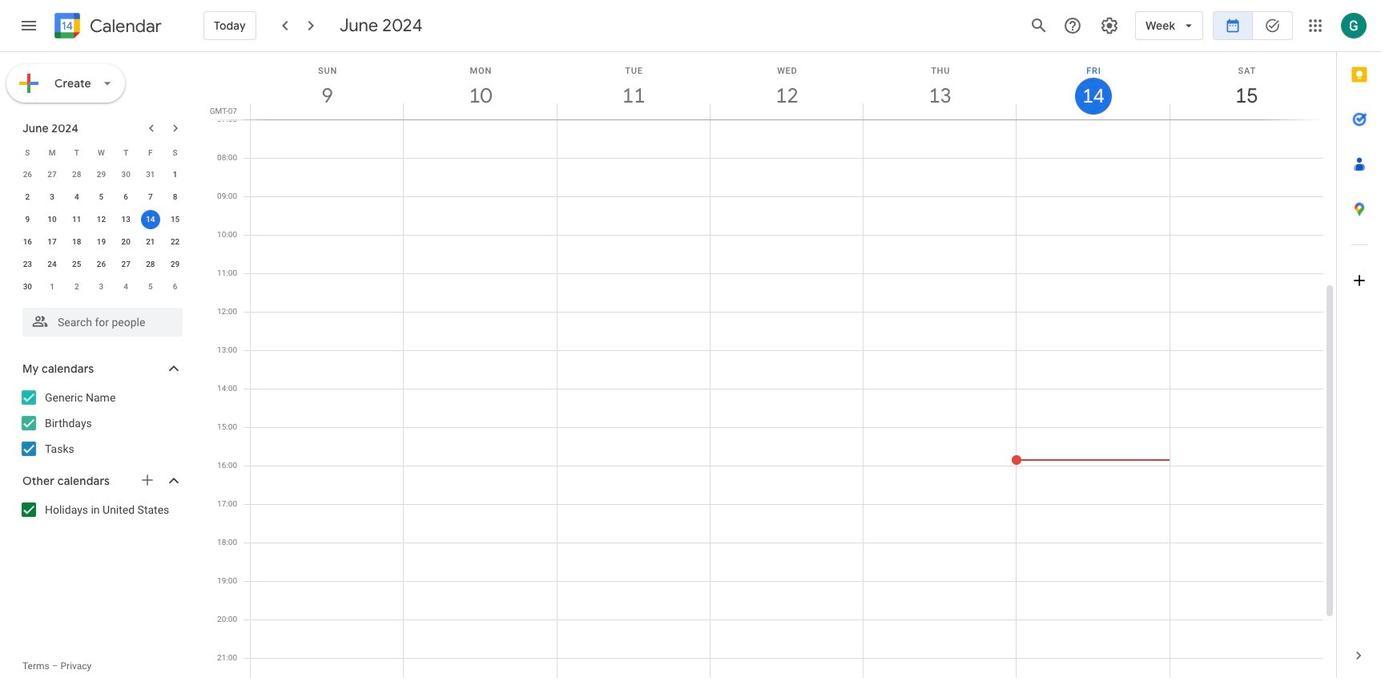 Task type: describe. For each thing, give the bounding box(es) containing it.
20 element
[[116, 232, 136, 252]]

may 28 element
[[67, 165, 86, 184]]

add other calendars image
[[139, 472, 155, 488]]

may 26 element
[[18, 165, 37, 184]]

15 element
[[166, 210, 185, 229]]

14, today element
[[141, 210, 160, 229]]

4 column header from the left
[[710, 52, 864, 119]]

4 row from the top
[[15, 208, 188, 231]]

7 column header from the left
[[1170, 52, 1324, 119]]

30 element
[[18, 277, 37, 297]]

june 2024 grid
[[15, 141, 188, 298]]

2 row from the top
[[15, 164, 188, 186]]

24 element
[[43, 255, 62, 274]]

settings menu image
[[1100, 16, 1120, 35]]

9 element
[[18, 210, 37, 229]]

tuesday, june 11 element
[[557, 52, 711, 119]]

10 element
[[43, 210, 62, 229]]

may 29 element
[[92, 165, 111, 184]]

1 column header from the left
[[250, 52, 404, 119]]

sunday, june 9 element
[[251, 52, 404, 119]]

2 column header from the left
[[403, 52, 557, 119]]

19 element
[[92, 232, 111, 252]]

4 element
[[67, 188, 86, 207]]

saturday, june 15 element
[[1171, 52, 1324, 119]]

26 element
[[92, 255, 111, 274]]

1 element
[[166, 165, 185, 184]]

17 element
[[43, 232, 62, 252]]

7 element
[[141, 188, 160, 207]]

july 5 element
[[141, 277, 160, 297]]

18 element
[[67, 232, 86, 252]]

thursday, june 13 element
[[864, 52, 1017, 119]]

5 element
[[92, 188, 111, 207]]

heading inside the calendar element
[[87, 16, 162, 36]]

Search for people text field
[[32, 308, 173, 337]]

3 element
[[43, 188, 62, 207]]

25 element
[[67, 255, 86, 274]]

6 element
[[116, 188, 136, 207]]

3 row from the top
[[15, 186, 188, 208]]



Task type: locate. For each thing, give the bounding box(es) containing it.
may 30 element
[[116, 165, 136, 184]]

row up may 29 element
[[15, 141, 188, 164]]

my calendars list
[[3, 385, 199, 462]]

column header
[[250, 52, 404, 119], [403, 52, 557, 119], [557, 52, 711, 119], [710, 52, 864, 119], [863, 52, 1017, 119], [1017, 52, 1171, 119], [1170, 52, 1324, 119]]

wednesday, june 12 element
[[711, 52, 864, 119]]

may 31 element
[[141, 165, 160, 184]]

row
[[15, 141, 188, 164], [15, 164, 188, 186], [15, 186, 188, 208], [15, 208, 188, 231], [15, 231, 188, 253], [15, 253, 188, 276], [15, 276, 188, 298]]

calendar element
[[51, 10, 162, 45]]

6 row from the top
[[15, 253, 188, 276]]

july 6 element
[[166, 277, 185, 297]]

july 2 element
[[67, 277, 86, 297]]

row down 26 element
[[15, 276, 188, 298]]

2 element
[[18, 188, 37, 207]]

28 element
[[141, 255, 160, 274]]

july 4 element
[[116, 277, 136, 297]]

july 3 element
[[92, 277, 111, 297]]

grid
[[205, 52, 1337, 678]]

11 element
[[67, 210, 86, 229]]

tab list
[[1338, 52, 1382, 633]]

monday, june 10 element
[[404, 52, 557, 119]]

row down 12 element
[[15, 231, 188, 253]]

27 element
[[116, 255, 136, 274]]

13 element
[[116, 210, 136, 229]]

row up 19 element
[[15, 208, 188, 231]]

july 1 element
[[43, 277, 62, 297]]

22 element
[[166, 232, 185, 252]]

main drawer image
[[19, 16, 38, 35]]

6 column header from the left
[[1017, 52, 1171, 119]]

7 row from the top
[[15, 276, 188, 298]]

12 element
[[92, 210, 111, 229]]

cell
[[138, 208, 163, 231]]

cell inside "june 2024" grid
[[138, 208, 163, 231]]

5 row from the top
[[15, 231, 188, 253]]

5 column header from the left
[[863, 52, 1017, 119]]

row up 12 element
[[15, 186, 188, 208]]

8 element
[[166, 188, 185, 207]]

row down 19 element
[[15, 253, 188, 276]]

21 element
[[141, 232, 160, 252]]

1 row from the top
[[15, 141, 188, 164]]

heading
[[87, 16, 162, 36]]

may 27 element
[[43, 165, 62, 184]]

23 element
[[18, 255, 37, 274]]

29 element
[[166, 255, 185, 274]]

16 element
[[18, 232, 37, 252]]

3 column header from the left
[[557, 52, 711, 119]]

None search field
[[0, 301, 199, 337]]

row up 5 element
[[15, 164, 188, 186]]

row group
[[15, 164, 188, 298]]

friday, june 14, today element
[[1017, 52, 1171, 119]]



Task type: vqa. For each thing, say whether or not it's contained in the screenshot.
heading at top
yes



